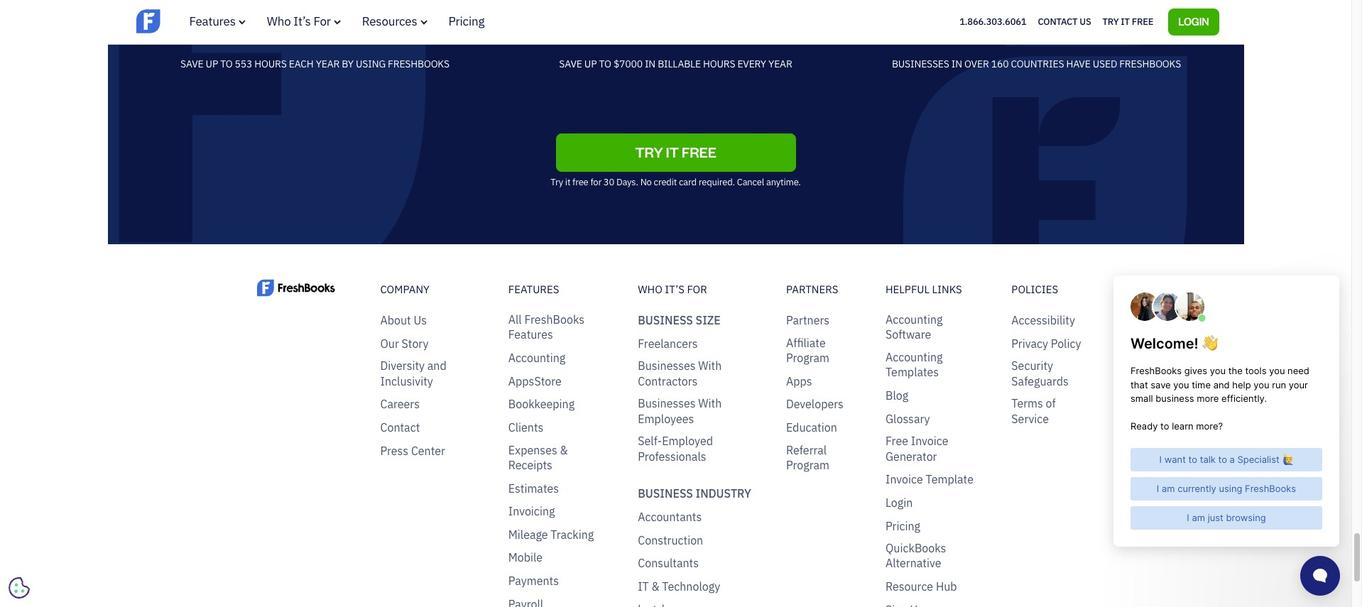 Task type: describe. For each thing, give the bounding box(es) containing it.
try it free link
[[556, 133, 796, 172]]

expenses
[[508, 443, 557, 457]]

days.
[[616, 176, 638, 188]]

program for referral
[[786, 458, 830, 472]]

self-employed professionals
[[638, 434, 713, 463]]

30
[[604, 176, 614, 188]]

accounting up appsstore
[[508, 351, 565, 365]]

businesses for employees
[[638, 396, 696, 411]]

education link
[[786, 420, 837, 435]]

2 partners link from the top
[[786, 313, 830, 328]]

accounting templates link
[[886, 350, 983, 380]]

0 horizontal spatial freshbooks logo image
[[136, 8, 246, 35]]

1 horizontal spatial pricing link
[[886, 519, 920, 534]]

service
[[1012, 412, 1049, 426]]

press center
[[380, 444, 445, 458]]

technology
[[662, 579, 720, 594]]

1.866.303.6061 link
[[960, 15, 1027, 28]]

estimates
[[508, 481, 559, 495]]

resource hub link
[[886, 580, 957, 595]]

blog link
[[886, 388, 908, 404]]

tracking
[[551, 528, 594, 542]]

us for about us
[[414, 313, 427, 327]]

businesses
[[892, 58, 949, 70]]

accounting link
[[508, 351, 565, 366]]

who for the leftmost who it's for link
[[267, 13, 291, 29]]

professionals
[[638, 449, 706, 463]]

program for affiliate
[[786, 351, 830, 365]]

referral program
[[786, 443, 830, 472]]

our
[[380, 336, 399, 351]]

try it free
[[635, 142, 716, 161]]

construction link
[[638, 533, 703, 548]]

developers link
[[786, 397, 844, 412]]

of
[[1046, 396, 1056, 411]]

1 in from the left
[[645, 58, 656, 70]]

billable
[[658, 58, 701, 70]]

countries
[[1011, 58, 1064, 70]]

accessibility
[[1012, 313, 1075, 327]]

helpful
[[886, 283, 930, 296]]

center
[[411, 444, 445, 458]]

0 horizontal spatial pricing
[[449, 13, 485, 29]]

by
[[342, 58, 354, 70]]

terms
[[1012, 396, 1043, 411]]

0 vertical spatial free
[[1132, 15, 1153, 28]]

self-
[[638, 434, 662, 448]]

up for $7000
[[584, 58, 597, 70]]

it for free
[[1121, 15, 1130, 28]]

0 horizontal spatial it
[[638, 579, 649, 594]]

contractors
[[638, 374, 698, 388]]

2 in from the left
[[952, 58, 962, 70]]

appsstore link
[[508, 374, 562, 389]]

resources
[[362, 13, 417, 29]]

contact us link
[[1038, 13, 1091, 31]]

businesses for contractors
[[638, 359, 696, 373]]

using
[[356, 58, 386, 70]]

with for businesses with employees
[[698, 396, 722, 411]]

mobile link
[[508, 551, 543, 566]]

template
[[926, 472, 974, 487]]

quickbooks alternative link
[[886, 541, 983, 572]]

who it's for for rightmost who it's for link
[[638, 283, 707, 296]]

1 partners link from the top
[[786, 283, 857, 297]]

to for $7000
[[599, 58, 611, 70]]

policies
[[1012, 283, 1058, 296]]

features inside the all freshbooks features
[[508, 328, 553, 342]]

accessibility link
[[1012, 313, 1075, 328]]

features for 1.866.303.6061 link
[[189, 13, 236, 29]]

about
[[380, 313, 411, 327]]

diversity
[[380, 359, 425, 373]]

0 vertical spatial pricing link
[[449, 13, 485, 29]]

accounting for software
[[886, 312, 943, 327]]

clients link
[[508, 420, 544, 435]]

employees
[[638, 412, 694, 426]]

free invoice generator
[[886, 434, 948, 463]]

& for expenses
[[560, 443, 568, 457]]

apps link
[[786, 374, 812, 389]]

for
[[590, 176, 602, 188]]

free
[[572, 176, 588, 188]]

1 year from the left
[[316, 58, 340, 70]]

save for save up to $7000 in billable hours every year
[[559, 58, 582, 70]]

resources link
[[362, 13, 427, 29]]

inclusivity
[[380, 374, 433, 388]]

1 horizontal spatial login link
[[1168, 8, 1219, 35]]

privacy
[[1012, 336, 1048, 351]]

glossary
[[886, 412, 930, 426]]

it for free
[[565, 176, 570, 188]]

clients
[[508, 420, 544, 435]]

businesses with employees
[[638, 396, 722, 426]]

expenses & receipts link
[[508, 443, 610, 473]]

1 freshbooks from the left
[[388, 58, 449, 70]]

required.
[[699, 176, 735, 188]]

it & technology
[[638, 579, 720, 594]]

accounting software link
[[886, 312, 983, 343]]

2 freshbooks from the left
[[1119, 58, 1181, 70]]

1 vertical spatial invoice
[[886, 472, 923, 487]]

0 vertical spatial it
[[666, 142, 679, 161]]

mobile
[[508, 551, 543, 565]]

0 horizontal spatial login
[[886, 496, 913, 510]]

all
[[508, 312, 522, 327]]

features link for 1.866.303.6061 link
[[189, 13, 246, 29]]

self-employed professionals link
[[638, 434, 758, 464]]

it & technology link
[[638, 579, 720, 595]]

our story link
[[380, 336, 429, 351]]

expenses & receipts
[[508, 443, 568, 472]]

card
[[679, 176, 697, 188]]

try
[[635, 142, 663, 161]]

careers link
[[380, 397, 420, 412]]

security safeguards link
[[1012, 359, 1095, 389]]

1 horizontal spatial who it's for link
[[638, 283, 758, 297]]

about us
[[380, 313, 427, 327]]

features for rightmost who it's for link
[[508, 283, 559, 296]]

press
[[380, 444, 408, 458]]

story
[[402, 336, 429, 351]]

save for save up to 553 hours each year by using freshbooks
[[180, 58, 203, 70]]

2 year from the left
[[768, 58, 792, 70]]

glossary link
[[886, 412, 930, 427]]

accounting for templates
[[886, 350, 943, 364]]

2 partners from the top
[[786, 313, 830, 327]]

us for contact us
[[1080, 15, 1091, 28]]

2 hours from the left
[[703, 58, 735, 70]]



Task type: vqa. For each thing, say whether or not it's contained in the screenshot.
Contact associated with Contact
yes



Task type: locate. For each thing, give the bounding box(es) containing it.
business up accountants
[[638, 487, 693, 501]]

free inside free invoice generator
[[886, 434, 908, 448]]

0 vertical spatial features
[[189, 13, 236, 29]]

industry
[[696, 487, 751, 501]]

up
[[206, 58, 218, 70], [584, 58, 597, 70]]

2 with from the top
[[698, 396, 722, 411]]

it down consultants link
[[638, 579, 649, 594]]

1 vertical spatial pricing
[[886, 519, 920, 533]]

helpful links link
[[886, 283, 983, 297]]

1 vertical spatial login
[[886, 496, 913, 510]]

2 up from the left
[[584, 58, 597, 70]]

payments
[[508, 574, 559, 588]]

affiliate program link
[[786, 336, 857, 366]]

login down invoice template link
[[886, 496, 913, 510]]

& down consultants link
[[652, 579, 659, 594]]

1 horizontal spatial contact
[[1038, 15, 1078, 28]]

1 horizontal spatial who it's for
[[638, 283, 707, 296]]

0 vertical spatial us
[[1080, 15, 1091, 28]]

it's for rightmost who it's for link
[[665, 283, 685, 296]]

policies link
[[1012, 283, 1095, 297]]

0 vertical spatial &
[[560, 443, 568, 457]]

0 horizontal spatial freshbooks
[[388, 58, 449, 70]]

0 horizontal spatial contact
[[380, 420, 420, 435]]

it's up "business size"
[[665, 283, 685, 296]]

construction
[[638, 533, 703, 547]]

0 vertical spatial it
[[1121, 15, 1130, 28]]

try for try it free for 30 days. no credit card required. cancel anytime.
[[551, 176, 563, 188]]

0 horizontal spatial it
[[565, 176, 570, 188]]

1 horizontal spatial free
[[1132, 15, 1153, 28]]

1 vertical spatial features
[[508, 283, 559, 296]]

1 horizontal spatial pricing
[[886, 519, 920, 533]]

1 horizontal spatial to
[[599, 58, 611, 70]]

1 vertical spatial business
[[638, 487, 693, 501]]

1 save from the left
[[180, 58, 203, 70]]

1 vertical spatial who it's for link
[[638, 283, 758, 297]]

contact
[[1038, 15, 1078, 28], [380, 420, 420, 435]]

2 save from the left
[[559, 58, 582, 70]]

try it free for 30 days. no credit card required. cancel anytime.
[[551, 176, 801, 188]]

up left 553
[[206, 58, 218, 70]]

features link
[[189, 13, 246, 29], [508, 283, 610, 297]]

1 horizontal spatial try
[[1103, 15, 1119, 28]]

1 businesses from the top
[[638, 359, 696, 373]]

0 horizontal spatial free
[[886, 434, 908, 448]]

all freshbooks features
[[508, 312, 584, 342]]

1 vertical spatial it
[[565, 176, 570, 188]]

1 horizontal spatial freshbooks
[[1119, 58, 1181, 70]]

contact down careers link at the left bottom
[[380, 420, 420, 435]]

freshbooks
[[524, 312, 584, 327]]

login right the try it free
[[1178, 15, 1209, 28]]

freelancers link
[[638, 336, 698, 351]]

who up each
[[267, 13, 291, 29]]

try left free
[[551, 176, 563, 188]]

in left over
[[952, 58, 962, 70]]

hours left 'every'
[[703, 58, 735, 70]]

to left 553
[[220, 58, 233, 70]]

consultants link
[[638, 556, 699, 571]]

terms of service
[[1012, 396, 1056, 426]]

it right contact us
[[1121, 15, 1130, 28]]

1 vertical spatial contact
[[380, 420, 420, 435]]

invoice template link
[[886, 472, 974, 488]]

1 vertical spatial us
[[414, 313, 427, 327]]

0 horizontal spatial who it's for
[[267, 13, 331, 29]]

try for try it free
[[1103, 15, 1119, 28]]

features down all
[[508, 328, 553, 342]]

1 to from the left
[[220, 58, 233, 70]]

in right $7000 in the left top of the page
[[645, 58, 656, 70]]

freshbooks right using
[[388, 58, 449, 70]]

2 program from the top
[[786, 458, 830, 472]]

us inside "contact us" "link"
[[1080, 15, 1091, 28]]

save left 553
[[180, 58, 203, 70]]

who it's for link up each
[[267, 13, 341, 29]]

business for business size
[[638, 313, 693, 327]]

1 horizontal spatial us
[[1080, 15, 1091, 28]]

to for 553
[[220, 58, 233, 70]]

1 business from the top
[[638, 313, 693, 327]]

contact link
[[380, 420, 420, 435]]

0 horizontal spatial features link
[[189, 13, 246, 29]]

free invoice generator link
[[886, 434, 983, 464]]

login link right try it free link at the right top of page
[[1168, 8, 1219, 35]]

0 vertical spatial pricing
[[449, 13, 485, 29]]

who it's for for the leftmost who it's for link
[[267, 13, 331, 29]]

press center link
[[380, 444, 445, 459]]

businesses up contractors
[[638, 359, 696, 373]]

features link up 553
[[189, 13, 246, 29]]

0 vertical spatial business
[[638, 313, 693, 327]]

0 vertical spatial login
[[1178, 15, 1209, 28]]

1 vertical spatial it
[[638, 579, 649, 594]]

with down businesses with contractors link in the bottom of the page
[[698, 396, 722, 411]]

1 horizontal spatial save
[[559, 58, 582, 70]]

1 vertical spatial partners link
[[786, 313, 830, 328]]

accounting up templates
[[886, 350, 943, 364]]

save up to 553 hours each year by using freshbooks
[[180, 58, 449, 70]]

who it's for up "business size"
[[638, 283, 707, 296]]

with inside businesses with employees
[[698, 396, 722, 411]]

1 vertical spatial &
[[652, 579, 659, 594]]

year right 'every'
[[768, 58, 792, 70]]

for for rightmost who it's for link
[[687, 283, 707, 296]]

who it's for up each
[[267, 13, 331, 29]]

1 with from the top
[[698, 359, 722, 373]]

referral
[[786, 443, 827, 457]]

1 horizontal spatial it's
[[665, 283, 685, 296]]

0 horizontal spatial up
[[206, 58, 218, 70]]

0 vertical spatial it's
[[294, 13, 311, 29]]

contact for contact
[[380, 420, 420, 435]]

0 vertical spatial partners link
[[786, 283, 857, 297]]

free
[[682, 142, 716, 161]]

in
[[645, 58, 656, 70], [952, 58, 962, 70]]

who for rightmost who it's for link
[[638, 283, 662, 296]]

1 vertical spatial partners
[[786, 313, 830, 327]]

0 horizontal spatial to
[[220, 58, 233, 70]]

0 vertical spatial for
[[314, 13, 331, 29]]

bookkeeping
[[508, 397, 575, 411]]

1 vertical spatial features link
[[508, 283, 610, 297]]

for
[[314, 13, 331, 29], [687, 283, 707, 296]]

0 horizontal spatial &
[[560, 443, 568, 457]]

features link up freshbooks
[[508, 283, 610, 297]]

1 vertical spatial free
[[886, 434, 908, 448]]

it's for the leftmost who it's for link
[[294, 13, 311, 29]]

receipts
[[508, 458, 552, 472]]

businesses inside the businesses with contractors
[[638, 359, 696, 373]]

contact for contact us
[[1038, 15, 1078, 28]]

1 horizontal spatial up
[[584, 58, 597, 70]]

0 horizontal spatial who
[[267, 13, 291, 29]]

0 vertical spatial freshbooks logo image
[[136, 8, 246, 35]]

& inside expenses & receipts
[[560, 443, 568, 457]]

0 vertical spatial who it's for
[[267, 13, 331, 29]]

year
[[316, 58, 340, 70], [768, 58, 792, 70]]

0 horizontal spatial who it's for link
[[267, 13, 341, 29]]

security
[[1012, 359, 1053, 373]]

0 vertical spatial businesses
[[638, 359, 696, 373]]

0 horizontal spatial year
[[316, 58, 340, 70]]

contact us
[[1038, 15, 1091, 28]]

1 horizontal spatial for
[[687, 283, 707, 296]]

1 vertical spatial it's
[[665, 283, 685, 296]]

businesses inside businesses with employees
[[638, 396, 696, 411]]

1 vertical spatial try
[[551, 176, 563, 188]]

0 vertical spatial with
[[698, 359, 722, 373]]

2 vertical spatial features
[[508, 328, 553, 342]]

save left $7000 in the left top of the page
[[559, 58, 582, 70]]

1 horizontal spatial it
[[666, 142, 679, 161]]

and
[[427, 359, 447, 373]]

1 vertical spatial who
[[638, 283, 662, 296]]

who it's for link
[[267, 13, 341, 29], [638, 283, 758, 297]]

1 vertical spatial program
[[786, 458, 830, 472]]

0 vertical spatial contact
[[1038, 15, 1078, 28]]

features up 553
[[189, 13, 236, 29]]

it left free
[[565, 176, 570, 188]]

diversity and inclusivity
[[380, 359, 447, 388]]

features
[[189, 13, 236, 29], [508, 283, 559, 296], [508, 328, 553, 342]]

partners link
[[786, 283, 857, 297], [786, 313, 830, 328]]

estimates link
[[508, 481, 559, 496]]

1.866.303.6061
[[960, 15, 1027, 28]]

cookie consent banner dialog
[[11, 432, 224, 597]]

accounting up software
[[886, 312, 943, 327]]

for up the save up to 553 hours each year by using freshbooks
[[314, 13, 331, 29]]

0 horizontal spatial pricing link
[[449, 13, 485, 29]]

to
[[220, 58, 233, 70], [599, 58, 611, 70]]

appsstore
[[508, 374, 562, 388]]

education
[[786, 420, 837, 435]]

0 vertical spatial program
[[786, 351, 830, 365]]

contact inside "link"
[[1038, 15, 1078, 28]]

who it's for link up size
[[638, 283, 758, 297]]

1 up from the left
[[206, 58, 218, 70]]

blog
[[886, 388, 908, 403]]

it
[[1121, 15, 1130, 28], [565, 176, 570, 188]]

program down 'referral'
[[786, 458, 830, 472]]

& for it
[[652, 579, 659, 594]]

cancel
[[737, 176, 764, 188]]

with down size
[[698, 359, 722, 373]]

us left the try it free
[[1080, 15, 1091, 28]]

software
[[886, 328, 931, 342]]

& right expenses
[[560, 443, 568, 457]]

it's up each
[[294, 13, 311, 29]]

all freshbooks features link
[[508, 312, 610, 343]]

0 vertical spatial invoice
[[911, 434, 948, 448]]

size
[[696, 313, 721, 327]]

login link down invoice template link
[[886, 496, 913, 511]]

0 vertical spatial login link
[[1168, 8, 1219, 35]]

0 horizontal spatial in
[[645, 58, 656, 70]]

0 horizontal spatial try
[[551, 176, 563, 188]]

0 vertical spatial who
[[267, 13, 291, 29]]

1 horizontal spatial features link
[[508, 283, 610, 297]]

1 vertical spatial login link
[[886, 496, 913, 511]]

1 horizontal spatial hours
[[703, 58, 735, 70]]

pricing
[[449, 13, 485, 29], [886, 519, 920, 533]]

careers
[[380, 397, 420, 411]]

with inside the businesses with contractors
[[698, 359, 722, 373]]

features link for rightmost who it's for link
[[508, 283, 610, 297]]

for for the leftmost who it's for link
[[314, 13, 331, 29]]

0 horizontal spatial login link
[[886, 496, 913, 511]]

2 to from the left
[[599, 58, 611, 70]]

company link
[[380, 283, 480, 297]]

contact up countries
[[1038, 15, 1078, 28]]

try up used
[[1103, 15, 1119, 28]]

cookie preferences image
[[9, 577, 30, 599]]

try
[[1103, 15, 1119, 28], [551, 176, 563, 188]]

templates
[[886, 365, 939, 379]]

1 vertical spatial businesses
[[638, 396, 696, 411]]

0 horizontal spatial it's
[[294, 13, 311, 29]]

invoice down generator
[[886, 472, 923, 487]]

invoice inside free invoice generator
[[911, 434, 948, 448]]

for up size
[[687, 283, 707, 296]]

business
[[638, 313, 693, 327], [638, 487, 693, 501]]

0 vertical spatial who it's for link
[[267, 13, 341, 29]]

invoicing link
[[508, 504, 555, 519]]

1 vertical spatial who it's for
[[638, 283, 707, 296]]

freshbooks
[[388, 58, 449, 70], [1119, 58, 1181, 70]]

affiliate
[[786, 336, 826, 350]]

2 business from the top
[[638, 487, 693, 501]]

privacy policy
[[1012, 336, 1081, 351]]

try it free
[[1103, 15, 1153, 28]]

it right try
[[666, 142, 679, 161]]

us
[[1080, 15, 1091, 28], [414, 313, 427, 327]]

160
[[991, 58, 1009, 70]]

1 horizontal spatial it
[[1121, 15, 1130, 28]]

us up story
[[414, 313, 427, 327]]

save up to $7000 in billable hours every year
[[559, 58, 792, 70]]

login
[[1178, 15, 1209, 28], [886, 496, 913, 510]]

up for 553
[[206, 58, 218, 70]]

1 vertical spatial for
[[687, 283, 707, 296]]

to left $7000 in the left top of the page
[[599, 58, 611, 70]]

privacy policy link
[[1012, 336, 1081, 351]]

program down affiliate at the bottom right of the page
[[786, 351, 830, 365]]

1 horizontal spatial login
[[1178, 15, 1209, 28]]

freshbooks right used
[[1119, 58, 1181, 70]]

employed
[[662, 434, 713, 448]]

it inside try it free link
[[1121, 15, 1130, 28]]

freshbooks logo image
[[136, 8, 246, 35], [257, 278, 335, 297]]

apps
[[786, 374, 812, 388]]

affiliate program
[[786, 336, 830, 365]]

invoice up generator
[[911, 434, 948, 448]]

about us link
[[380, 313, 427, 328]]

mileage tracking
[[508, 528, 594, 542]]

0 horizontal spatial save
[[180, 58, 203, 70]]

business up freelancers
[[638, 313, 693, 327]]

invoice
[[911, 434, 948, 448], [886, 472, 923, 487]]

1 vertical spatial freshbooks logo image
[[257, 278, 335, 297]]

business size link
[[638, 313, 721, 328]]

1 vertical spatial pricing link
[[886, 519, 920, 534]]

0 vertical spatial try
[[1103, 15, 1119, 28]]

it
[[666, 142, 679, 161], [638, 579, 649, 594]]

up left $7000 in the left top of the page
[[584, 58, 597, 70]]

hours right 553
[[254, 58, 287, 70]]

1 hours from the left
[[254, 58, 287, 70]]

policy
[[1051, 336, 1081, 351]]

year left by
[[316, 58, 340, 70]]

1 vertical spatial with
[[698, 396, 722, 411]]

with for businesses with contractors
[[698, 359, 722, 373]]

1 partners from the top
[[786, 283, 838, 296]]

accountants
[[638, 510, 702, 524]]

alternative
[[886, 556, 941, 571]]

553
[[235, 58, 252, 70]]

0 horizontal spatial hours
[[254, 58, 287, 70]]

&
[[560, 443, 568, 457], [652, 579, 659, 594]]

0 vertical spatial partners
[[786, 283, 838, 296]]

every
[[738, 58, 766, 70]]

1 program from the top
[[786, 351, 830, 365]]

features up all
[[508, 283, 559, 296]]

1 horizontal spatial freshbooks logo image
[[257, 278, 335, 297]]

businesses up employees
[[638, 396, 696, 411]]

0 horizontal spatial for
[[314, 13, 331, 29]]

helpful links
[[886, 283, 962, 296]]

business for business industry
[[638, 487, 693, 501]]

1 horizontal spatial &
[[652, 579, 659, 594]]

who up "business size"
[[638, 283, 662, 296]]

1 horizontal spatial who
[[638, 283, 662, 296]]

businesses with contractors
[[638, 359, 722, 388]]

2 businesses from the top
[[638, 396, 696, 411]]

resource hub
[[886, 580, 957, 594]]

1 horizontal spatial year
[[768, 58, 792, 70]]

us inside about us link
[[414, 313, 427, 327]]

1 horizontal spatial in
[[952, 58, 962, 70]]

mileage
[[508, 528, 548, 542]]

freelancers
[[638, 336, 698, 351]]



